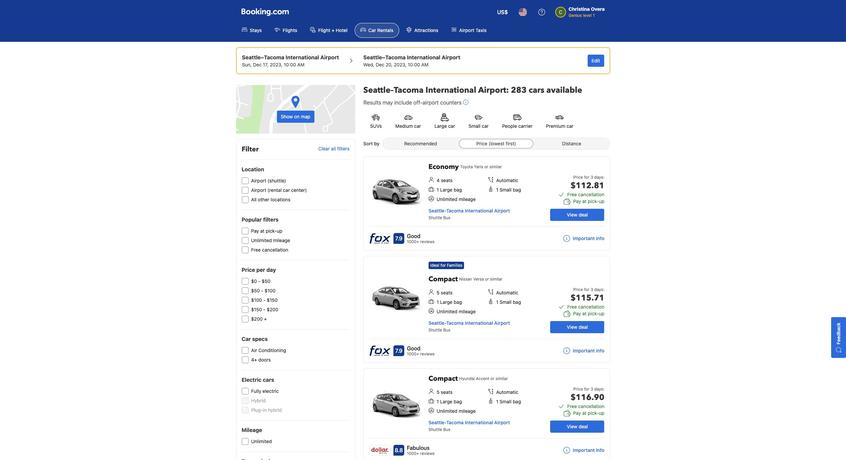 Task type: vqa. For each thing, say whether or not it's contained in the screenshot.


Task type: locate. For each thing, give the bounding box(es) containing it.
cancellation for $116.90
[[578, 404, 604, 410]]

$200
[[267, 307, 278, 313], [251, 316, 263, 322]]

$200 down $150 - $200
[[251, 316, 263, 322]]

car right medium
[[414, 123, 421, 129]]

similar for $116.90
[[496, 377, 508, 382]]

medium car
[[395, 123, 421, 129]]

filters right all
[[337, 146, 350, 152]]

important for $116.90
[[573, 448, 595, 454]]

price inside price for 3 days: $115.71
[[573, 287, 583, 292]]

2 vertical spatial seattle-
[[429, 420, 446, 426]]

1 1000+ from the top
[[407, 239, 419, 245]]

1 tacoma from the top
[[446, 208, 464, 214]]

shuttle for $112.81
[[429, 215, 442, 221]]

0 vertical spatial similar
[[489, 164, 502, 170]]

3 3 from the top
[[591, 387, 593, 392]]

2 view deal button from the top
[[550, 322, 604, 334]]

filters
[[337, 146, 350, 152], [263, 217, 279, 223]]

2 3 from the top
[[591, 287, 593, 292]]

1 vertical spatial 1000+
[[407, 352, 419, 357]]

locations
[[271, 197, 290, 203]]

view down $115.71
[[567, 325, 577, 330]]

2 vertical spatial 1 small bag
[[496, 399, 521, 405]]

1 horizontal spatial seattle–tacoma international airport group
[[363, 53, 460, 68]]

view deal for $112.81
[[567, 212, 588, 218]]

1 horizontal spatial $200
[[267, 307, 278, 313]]

1 3 from the top
[[591, 175, 593, 180]]

free cancellation down $116.90
[[567, 404, 604, 410]]

premium car button
[[539, 109, 580, 134]]

0 vertical spatial 7.9 element
[[393, 233, 404, 244]]

3 inside price for 3 days: $115.71
[[591, 287, 593, 292]]

view deal button down $112.81
[[550, 209, 604, 221]]

2 view deal from the top
[[567, 325, 588, 330]]

2 vertical spatial important info button
[[563, 448, 604, 454]]

3 for $116.90
[[591, 387, 593, 392]]

3 seattle- from the top
[[429, 420, 446, 426]]

0 vertical spatial seats
[[441, 178, 453, 183]]

1 vertical spatial 7.9
[[395, 348, 402, 354]]

off-
[[413, 100, 422, 106]]

am
[[297, 62, 305, 68], [421, 62, 429, 68]]

1 view deal button from the top
[[550, 209, 604, 221]]

1 vertical spatial customer rating 7.9 good element
[[407, 345, 435, 353]]

2 vertical spatial seattle-tacoma international airport shuttle bus
[[429, 420, 510, 433]]

seattle–tacoma international airport: 283 cars available
[[363, 85, 582, 96]]

1 horizontal spatial filters
[[337, 146, 350, 152]]

seats down compact hyundai accent or similar
[[441, 390, 452, 396]]

1 1 large bag from the top
[[437, 187, 462, 193]]

dec left 17, at the left top of the page
[[253, 62, 262, 68]]

seattle–tacoma
[[242, 54, 284, 60], [363, 54, 406, 60], [363, 85, 424, 96]]

0 vertical spatial seattle-tacoma international airport shuttle bus
[[429, 208, 510, 221]]

medium
[[395, 123, 413, 129]]

pay down $115.71
[[573, 311, 581, 317]]

+ for $200
[[264, 316, 267, 322]]

at down $116.90
[[582, 411, 587, 416]]

0 vertical spatial 5
[[437, 290, 440, 296]]

1 customer rating 7.9 good element from the top
[[407, 232, 435, 240]]

2023, inside seattle–tacoma international airport sun, dec 17, 2023, 10:00 am
[[270, 62, 282, 68]]

10:00 inside seattle–tacoma international airport sun, dec 17, 2023, 10:00 am
[[284, 62, 296, 68]]

3 inside price for 3 days: $112.81
[[591, 175, 593, 180]]

car inside "skip to main content" element
[[368, 27, 376, 33]]

large down "compact nissan versa or similar"
[[440, 300, 452, 305]]

1 vertical spatial shuttle
[[429, 328, 442, 333]]

1 vertical spatial 1 large bag
[[437, 300, 462, 305]]

car
[[414, 123, 421, 129], [448, 123, 455, 129], [482, 123, 489, 129], [567, 123, 574, 129], [283, 187, 290, 193]]

or right versa at the right bottom
[[485, 277, 489, 282]]

important info for $116.90
[[573, 448, 604, 454]]

2 vertical spatial important
[[573, 448, 595, 454]]

1 1 small bag from the top
[[496, 187, 521, 193]]

important for $112.81
[[573, 236, 595, 241]]

20,
[[386, 62, 393, 68]]

us$ button
[[493, 4, 512, 20]]

1 vertical spatial important
[[573, 348, 595, 354]]

1 vertical spatial important info
[[573, 348, 604, 354]]

3 info from the top
[[596, 448, 604, 454]]

1
[[593, 13, 595, 18], [437, 187, 439, 193], [496, 187, 498, 193], [437, 300, 439, 305], [496, 300, 498, 305], [437, 399, 439, 405], [496, 399, 498, 405]]

automatic for $112.81
[[496, 178, 518, 183]]

1 horizontal spatial am
[[421, 62, 429, 68]]

large car button
[[428, 109, 462, 134]]

view deal down $115.71
[[567, 325, 588, 330]]

1 view deal from the top
[[567, 212, 588, 218]]

1 horizontal spatial 2023,
[[394, 62, 406, 68]]

0 vertical spatial $50
[[262, 279, 270, 284]]

3 bus from the top
[[443, 428, 450, 433]]

0 horizontal spatial filters
[[263, 217, 279, 223]]

- up $150 - $200
[[263, 298, 266, 303]]

5
[[437, 290, 440, 296], [437, 390, 440, 396]]

1 view from the top
[[567, 212, 577, 218]]

1 vertical spatial info
[[596, 348, 604, 354]]

0 vertical spatial $100
[[265, 288, 276, 294]]

2023, inside the seattle–tacoma international airport wed, dec 20, 2023, 10:00 am
[[394, 62, 406, 68]]

2 important info button from the top
[[563, 348, 604, 355]]

cancellation down $116.90
[[578, 404, 604, 410]]

2 vertical spatial 1000+
[[407, 452, 419, 457]]

days: inside price for 3 days: $115.71
[[594, 287, 604, 292]]

10:00 inside the seattle–tacoma international airport wed, dec 20, 2023, 10:00 am
[[408, 62, 420, 68]]

product card group containing $116.90
[[363, 369, 610, 461]]

0 horizontal spatial car
[[242, 336, 251, 342]]

compact down ideal for families
[[429, 275, 458, 284]]

if you choose one, you'll need to make your own way there - but prices can be a lot lower. image
[[463, 100, 468, 105]]

2 5 seats from the top
[[437, 390, 452, 396]]

free down $115.71
[[567, 304, 577, 310]]

1 seats from the top
[[441, 178, 453, 183]]

car up price (lowest first)
[[482, 123, 489, 129]]

1 vertical spatial seattle-tacoma international airport button
[[429, 321, 510, 326]]

up
[[599, 199, 604, 204], [277, 228, 282, 234], [599, 311, 604, 317], [599, 411, 604, 416]]

1 vertical spatial +
[[264, 316, 267, 322]]

genius
[[569, 13, 582, 18]]

or right accent
[[490, 377, 494, 382]]

5 seats down compact hyundai accent or similar
[[437, 390, 452, 396]]

for inside price for 3 days: $116.90
[[584, 387, 589, 392]]

0 vertical spatial 1 large bag
[[437, 187, 462, 193]]

pay
[[573, 199, 581, 204], [251, 228, 259, 234], [573, 311, 581, 317], [573, 411, 581, 416]]

airport:
[[478, 85, 509, 96]]

am inside the seattle–tacoma international airport wed, dec 20, 2023, 10:00 am
[[421, 62, 429, 68]]

1 seattle-tacoma international airport shuttle bus from the top
[[429, 208, 510, 221]]

bag
[[454, 187, 462, 193], [513, 187, 521, 193], [454, 300, 462, 305], [513, 300, 521, 305], [454, 399, 462, 405], [513, 399, 521, 405]]

customer rating 7.9 good element
[[407, 232, 435, 240], [407, 345, 435, 353]]

0 vertical spatial seattle-
[[429, 208, 446, 214]]

2 product card group from the top
[[363, 256, 610, 363]]

automatic for $116.90
[[496, 390, 518, 396]]

view deal button down $115.71
[[550, 322, 604, 334]]

1 vertical spatial seattle-
[[429, 321, 446, 326]]

2 supplied by rc - fox image from the top
[[369, 346, 390, 356]]

0 vertical spatial important
[[573, 236, 595, 241]]

car down the counters in the top of the page
[[448, 123, 455, 129]]

car rentals
[[368, 27, 393, 33]]

seattle–tacoma inside the seattle–tacoma international airport wed, dec 20, 2023, 10:00 am
[[363, 54, 406, 60]]

results
[[363, 100, 381, 106]]

2 automatic from the top
[[496, 290, 518, 296]]

price up $116.90
[[573, 387, 583, 392]]

up down popular filters
[[277, 228, 282, 234]]

2 deal from the top
[[579, 325, 588, 330]]

1 vertical spatial good 1000+ reviews
[[407, 346, 435, 357]]

3 1 large bag from the top
[[437, 399, 462, 405]]

or inside the economy toyota yaris or similar
[[484, 164, 488, 170]]

1 dec from the left
[[253, 62, 262, 68]]

cancellation down $115.71
[[578, 304, 604, 310]]

3 1 small bag from the top
[[496, 399, 521, 405]]

+ down $150 - $200
[[264, 316, 267, 322]]

days:
[[594, 175, 604, 180], [594, 287, 604, 292], [594, 387, 604, 392]]

deal
[[579, 212, 588, 218], [579, 325, 588, 330], [579, 424, 588, 430]]

2 info from the top
[[596, 348, 604, 354]]

feedback
[[836, 323, 841, 345]]

edit
[[592, 58, 600, 63]]

0 vertical spatial view deal button
[[550, 209, 604, 221]]

1000+ inside fabulous 1000+ reviews
[[407, 452, 419, 457]]

1 bus from the top
[[443, 215, 450, 221]]

similar right yaris
[[489, 164, 502, 170]]

free for $115.71
[[567, 304, 577, 310]]

2 2023, from the left
[[394, 62, 406, 68]]

view deal down $112.81
[[567, 212, 588, 218]]

similar inside compact hyundai accent or similar
[[496, 377, 508, 382]]

2 customer rating 7.9 good element from the top
[[407, 345, 435, 353]]

am for seattle–tacoma international airport wed, dec 20, 2023, 10:00 am
[[421, 62, 429, 68]]

2 view from the top
[[567, 325, 577, 330]]

free down $112.81
[[567, 192, 577, 198]]

car left rentals
[[368, 27, 376, 33]]

am down drop-off location element
[[421, 62, 429, 68]]

at down $115.71
[[582, 311, 587, 317]]

distance
[[562, 141, 581, 147]]

price up $115.71
[[573, 287, 583, 292]]

families
[[447, 263, 462, 268]]

2 compact from the top
[[429, 375, 458, 384]]

pick- down popular filters
[[266, 228, 277, 234]]

info for $112.81
[[596, 236, 604, 241]]

seattle–tacoma up 17, at the left top of the page
[[242, 54, 284, 60]]

similar inside the economy toyota yaris or similar
[[489, 164, 502, 170]]

days: for $112.81
[[594, 175, 604, 180]]

1 horizontal spatial +
[[332, 27, 335, 33]]

2023, for seattle–tacoma international airport wed, dec 20, 2023, 10:00 am
[[394, 62, 406, 68]]

0 vertical spatial 7.9
[[395, 236, 402, 242]]

compact nissan versa or similar
[[429, 275, 503, 284]]

- for $150
[[263, 307, 265, 313]]

cars
[[529, 85, 544, 96], [263, 377, 274, 383]]

1 7.9 from the top
[[395, 236, 402, 242]]

seattle–tacoma inside seattle–tacoma international airport sun, dec 17, 2023, 10:00 am
[[242, 54, 284, 60]]

2 days: from the top
[[594, 287, 604, 292]]

0 vertical spatial days:
[[594, 175, 604, 180]]

2 vertical spatial bus
[[443, 428, 450, 433]]

- right "$0"
[[258, 279, 260, 284]]

1 horizontal spatial $100
[[265, 288, 276, 294]]

7.9 element
[[393, 233, 404, 244], [393, 346, 404, 357]]

customer rating 7.9 good element for first 7.9 element from the top of the page
[[407, 232, 435, 240]]

2023, right 20,
[[394, 62, 406, 68]]

1 vertical spatial filters
[[263, 217, 279, 223]]

2 important info from the top
[[573, 348, 604, 354]]

0 vertical spatial filters
[[337, 146, 350, 152]]

0 vertical spatial view deal
[[567, 212, 588, 218]]

- for $100
[[263, 298, 266, 303]]

2 7.9 from the top
[[395, 348, 402, 354]]

pay at pick-up down $116.90
[[573, 411, 604, 416]]

may
[[383, 100, 393, 106]]

unlimited mileage
[[437, 197, 476, 202], [251, 238, 290, 244], [437, 309, 476, 315], [437, 409, 476, 414]]

3 shuttle from the top
[[429, 428, 442, 433]]

10:00 down pick-up location element
[[284, 62, 296, 68]]

large down airport
[[435, 123, 447, 129]]

seattle-tacoma international airport button for $112.81
[[429, 208, 510, 214]]

0 horizontal spatial seattle–tacoma international airport group
[[242, 53, 339, 68]]

- down $0 - $50
[[261, 288, 263, 294]]

supplied by rc - fox image
[[369, 234, 390, 244], [369, 346, 390, 356]]

1 horizontal spatial dec
[[376, 62, 384, 68]]

deal down $112.81
[[579, 212, 588, 218]]

1 vertical spatial view
[[567, 325, 577, 330]]

1 shuttle from the top
[[429, 215, 442, 221]]

important
[[573, 236, 595, 241], [573, 348, 595, 354], [573, 448, 595, 454]]

view down $116.90
[[567, 424, 577, 430]]

seats for $116.90
[[441, 390, 452, 396]]

at for $112.81
[[582, 199, 587, 204]]

5 down the ideal
[[437, 290, 440, 296]]

3 days: from the top
[[594, 387, 604, 392]]

mileage down nissan
[[459, 309, 476, 315]]

premium
[[546, 123, 565, 129]]

drop-off location element
[[363, 53, 460, 61]]

1 vertical spatial $150
[[251, 307, 262, 313]]

price inside sort by element
[[476, 141, 487, 147]]

- for $0
[[258, 279, 260, 284]]

available
[[546, 85, 582, 96]]

seattle–tacoma up may
[[363, 85, 424, 96]]

3 up $115.71
[[591, 287, 593, 292]]

good 1000+ reviews
[[407, 233, 435, 245], [407, 346, 435, 357]]

1 vertical spatial product card group
[[363, 256, 610, 363]]

view for $115.71
[[567, 325, 577, 330]]

7.9 for first 7.9 element from the top of the page
[[395, 236, 402, 242]]

1 am from the left
[[297, 62, 305, 68]]

product card group
[[363, 157, 610, 251], [363, 256, 610, 363], [363, 369, 610, 461]]

1 seattle- from the top
[[429, 208, 446, 214]]

dec left 20,
[[376, 62, 384, 68]]

1 2023, from the left
[[270, 62, 282, 68]]

0 horizontal spatial 10:00
[[284, 62, 296, 68]]

first)
[[506, 141, 516, 147]]

us$
[[497, 9, 508, 15]]

2 7.9 element from the top
[[393, 346, 404, 357]]

3 seattle-tacoma international airport shuttle bus from the top
[[429, 420, 510, 433]]

sort
[[363, 141, 373, 147]]

2023, right 17, at the left top of the page
[[270, 62, 282, 68]]

0 vertical spatial 5 seats
[[437, 290, 452, 296]]

similar right accent
[[496, 377, 508, 382]]

3 view from the top
[[567, 424, 577, 430]]

airport inside seattle–tacoma international airport sun, dec 17, 2023, 10:00 am
[[320, 54, 339, 60]]

small
[[469, 123, 480, 129], [500, 187, 512, 193], [500, 300, 512, 305], [500, 399, 512, 405]]

price for 3 days: $115.71
[[571, 287, 604, 304]]

0 vertical spatial tacoma
[[446, 208, 464, 214]]

for up $116.90
[[584, 387, 589, 392]]

tacoma for $116.90
[[446, 420, 464, 426]]

seattle–tacoma international airport group
[[242, 53, 339, 68], [363, 53, 460, 68]]

$150 up $200 +
[[251, 307, 262, 313]]

price
[[476, 141, 487, 147], [573, 175, 583, 180], [242, 267, 255, 273], [573, 287, 583, 292], [573, 387, 583, 392]]

fully
[[251, 389, 261, 394]]

supplied by rc - dollar image
[[369, 446, 390, 456]]

2 vertical spatial info
[[596, 448, 604, 454]]

plug-
[[251, 408, 263, 413]]

2 vertical spatial seats
[[441, 390, 452, 396]]

important info
[[573, 236, 604, 241], [573, 348, 604, 354], [573, 448, 604, 454]]

compact left the hyundai
[[429, 375, 458, 384]]

3 important info button from the top
[[563, 448, 604, 454]]

days: up $112.81
[[594, 175, 604, 180]]

good for 1st 7.9 element from the bottom of the page
[[407, 346, 420, 352]]

3 important from the top
[[573, 448, 595, 454]]

1 important info from the top
[[573, 236, 604, 241]]

am inside seattle–tacoma international airport sun, dec 17, 2023, 10:00 am
[[297, 62, 305, 68]]

2 vertical spatial view deal button
[[550, 421, 604, 433]]

1 vertical spatial $50
[[251, 288, 260, 294]]

nissan
[[459, 277, 472, 282]]

1 important from the top
[[573, 236, 595, 241]]

product card group containing $112.81
[[363, 157, 610, 251]]

1 automatic from the top
[[496, 178, 518, 183]]

similar inside "compact nissan versa or similar"
[[490, 277, 503, 282]]

deal for $115.71
[[579, 325, 588, 330]]

customer rating 7.9 good element for 1st 7.9 element from the bottom of the page
[[407, 345, 435, 353]]

specs
[[252, 336, 268, 342]]

up down $116.90
[[599, 411, 604, 416]]

seattle–tacoma international airport sun, dec 17, 2023, 10:00 am
[[242, 54, 339, 68]]

view down $112.81
[[567, 212, 577, 218]]

deal for $112.81
[[579, 212, 588, 218]]

car inside "button"
[[567, 123, 574, 129]]

2 good 1000+ reviews from the top
[[407, 346, 435, 357]]

cancellation up day
[[262, 247, 288, 253]]

2 vertical spatial or
[[490, 377, 494, 382]]

1 vertical spatial tacoma
[[446, 321, 464, 326]]

3 reviews from the top
[[420, 452, 435, 457]]

3 product card group from the top
[[363, 369, 610, 461]]

10:00 down drop-off location element
[[408, 62, 420, 68]]

small inside button
[[469, 123, 480, 129]]

1 vertical spatial supplied by rc - fox image
[[369, 346, 390, 356]]

-
[[258, 279, 260, 284], [261, 288, 263, 294], [263, 298, 266, 303], [263, 307, 265, 313]]

1 horizontal spatial 10:00
[[408, 62, 420, 68]]

0 vertical spatial deal
[[579, 212, 588, 218]]

seattle-tacoma international airport button for $116.90
[[429, 420, 510, 426]]

2 vertical spatial seattle-tacoma international airport button
[[429, 420, 510, 426]]

product card group containing $115.71
[[363, 256, 610, 363]]

3 for $115.71
[[591, 287, 593, 292]]

view deal button for $115.71
[[550, 322, 604, 334]]

3 inside price for 3 days: $116.90
[[591, 387, 593, 392]]

car left specs
[[242, 336, 251, 342]]

filters right popular
[[263, 217, 279, 223]]

free cancellation up day
[[251, 247, 288, 253]]

0 vertical spatial reviews
[[420, 239, 435, 245]]

seattle–tacoma up 20,
[[363, 54, 406, 60]]

2 good from the top
[[407, 346, 420, 352]]

pay for $112.81
[[573, 199, 581, 204]]

compact for compact nissan versa or similar
[[429, 275, 458, 284]]

0 horizontal spatial +
[[264, 316, 267, 322]]

good
[[407, 233, 420, 239], [407, 346, 420, 352]]

pick- down $116.90
[[588, 411, 599, 416]]

cars up electric
[[263, 377, 274, 383]]

price left per
[[242, 267, 255, 273]]

reviews inside fabulous 1000+ reviews
[[420, 452, 435, 457]]

0 vertical spatial customer rating 7.9 good element
[[407, 232, 435, 240]]

0 vertical spatial supplied by rc - fox image
[[369, 234, 390, 244]]

0 vertical spatial important info
[[573, 236, 604, 241]]

up for $115.71
[[599, 311, 604, 317]]

days: inside price for 3 days: $112.81
[[594, 175, 604, 180]]

1 large bag down 4 seats
[[437, 187, 462, 193]]

$150
[[267, 298, 278, 303], [251, 307, 262, 313]]

3 deal from the top
[[579, 424, 588, 430]]

2 1000+ from the top
[[407, 352, 419, 357]]

1 vertical spatial car
[[242, 336, 251, 342]]

$150 up $150 - $200
[[267, 298, 278, 303]]

cancellation for $115.71
[[578, 304, 604, 310]]

1 vertical spatial seats
[[441, 290, 452, 296]]

1 vertical spatial bus
[[443, 328, 450, 333]]

or right yaris
[[484, 164, 488, 170]]

1 small bag for $112.81
[[496, 187, 521, 193]]

2 seattle-tacoma international airport button from the top
[[429, 321, 510, 326]]

1 large bag
[[437, 187, 462, 193], [437, 300, 462, 305], [437, 399, 462, 405]]

airport taxis link
[[445, 23, 492, 38]]

2 10:00 from the left
[[408, 62, 420, 68]]

2 shuttle from the top
[[429, 328, 442, 333]]

1 reviews from the top
[[420, 239, 435, 245]]

2 vertical spatial days:
[[594, 387, 604, 392]]

car right premium
[[567, 123, 574, 129]]

for inside price for 3 days: $112.81
[[584, 175, 589, 180]]

attractions link
[[400, 23, 444, 38]]

$50 up $50 - $100
[[262, 279, 270, 284]]

days: up $116.90
[[594, 387, 604, 392]]

pick-up date element
[[242, 61, 339, 68]]

sort by element
[[382, 138, 610, 150]]

at for $116.90
[[582, 411, 587, 416]]

pay down $116.90
[[573, 411, 581, 416]]

similar for $112.81
[[489, 164, 502, 170]]

price inside price for 3 days: $112.81
[[573, 175, 583, 180]]

$0
[[251, 279, 257, 284]]

2 vertical spatial important info
[[573, 448, 604, 454]]

1 info from the top
[[596, 236, 604, 241]]

wed,
[[363, 62, 374, 68]]

1 deal from the top
[[579, 212, 588, 218]]

view deal down $116.90
[[567, 424, 588, 430]]

days: for $116.90
[[594, 387, 604, 392]]

+ left hotel
[[332, 27, 335, 33]]

1 vertical spatial cars
[[263, 377, 274, 383]]

5 seats down "compact nissan versa or similar"
[[437, 290, 452, 296]]

dec inside seattle–tacoma international airport sun, dec 17, 2023, 10:00 am
[[253, 62, 262, 68]]

1 vertical spatial 3
[[591, 287, 593, 292]]

in
[[263, 408, 267, 413]]

$200 down $100 - $150 in the left of the page
[[267, 307, 278, 313]]

1 vertical spatial reviews
[[420, 352, 435, 357]]

1 vertical spatial 1 small bag
[[496, 300, 521, 305]]

seattle–tacoma for seattle–tacoma international airport: 283 cars available
[[363, 85, 424, 96]]

shuttle
[[429, 215, 442, 221], [429, 328, 442, 333], [429, 428, 442, 433]]

good for first 7.9 element from the top of the page
[[407, 233, 420, 239]]

seattle–tacoma for seattle–tacoma international airport sun, dec 17, 2023, 10:00 am
[[242, 54, 284, 60]]

7.9
[[395, 236, 402, 242], [395, 348, 402, 354]]

1 good from the top
[[407, 233, 420, 239]]

carrier
[[518, 123, 533, 129]]

1 seattle-tacoma international airport button from the top
[[429, 208, 510, 214]]

2 dec from the left
[[376, 62, 384, 68]]

car for premium car
[[567, 123, 574, 129]]

$115.71
[[571, 293, 604, 304]]

reviews for $112.81
[[420, 239, 435, 245]]

supplied by rc - fox image for 1st 7.9 element from the bottom of the page
[[369, 346, 390, 356]]

deal down $116.90
[[579, 424, 588, 430]]

seattle–tacoma for seattle–tacoma international airport wed, dec 20, 2023, 10:00 am
[[363, 54, 406, 60]]

2 seattle- from the top
[[429, 321, 446, 326]]

0 vertical spatial $150
[[267, 298, 278, 303]]

info for $116.90
[[596, 448, 604, 454]]

3 tacoma from the top
[[446, 420, 464, 426]]

clear all filters button
[[318, 146, 350, 152]]

for up $115.71
[[584, 287, 589, 292]]

3 view deal button from the top
[[550, 421, 604, 433]]

2 am from the left
[[421, 62, 429, 68]]

up down $115.71
[[599, 311, 604, 317]]

free cancellation down $115.71
[[567, 304, 604, 310]]

1 vertical spatial view deal
[[567, 325, 588, 330]]

1 days: from the top
[[594, 175, 604, 180]]

3 seats from the top
[[441, 390, 452, 396]]

1 10:00 from the left
[[284, 62, 296, 68]]

for right the ideal
[[441, 263, 446, 268]]

1 large bag for $116.90
[[437, 399, 462, 405]]

1 supplied by rc - fox image from the top
[[369, 234, 390, 244]]

2 vertical spatial shuttle
[[429, 428, 442, 433]]

pay down $112.81
[[573, 199, 581, 204]]

0 horizontal spatial $150
[[251, 307, 262, 313]]

up down $112.81
[[599, 199, 604, 204]]

$100 up $100 - $150 in the left of the page
[[265, 288, 276, 294]]

3 view deal from the top
[[567, 424, 588, 430]]

deal for $116.90
[[579, 424, 588, 430]]

1 large bag for $112.81
[[437, 187, 462, 193]]

3 automatic from the top
[[496, 390, 518, 396]]

3 seattle-tacoma international airport button from the top
[[429, 420, 510, 426]]

1 large bag down the hyundai
[[437, 399, 462, 405]]

fabulous 1000+ reviews
[[407, 445, 435, 457]]

popular
[[242, 217, 262, 223]]

price up $112.81
[[573, 175, 583, 180]]

compact
[[429, 275, 458, 284], [429, 375, 458, 384]]

3 for $112.81
[[591, 175, 593, 180]]

price inside price for 3 days: $116.90
[[573, 387, 583, 392]]

days: inside price for 3 days: $116.90
[[594, 387, 604, 392]]

10:00 for seattle–tacoma international airport sun, dec 17, 2023, 10:00 am
[[284, 62, 296, 68]]

1 vertical spatial similar
[[490, 277, 503, 282]]

at down $112.81
[[582, 199, 587, 204]]

1 vertical spatial deal
[[579, 325, 588, 330]]

important info for $112.81
[[573, 236, 604, 241]]

1 vertical spatial 5
[[437, 390, 440, 396]]

2 vertical spatial product card group
[[363, 369, 610, 461]]

$50 down "$0"
[[251, 288, 260, 294]]

1 vertical spatial seattle-tacoma international airport shuttle bus
[[429, 321, 510, 333]]

pay at pick-up for $115.71
[[573, 311, 604, 317]]

or inside compact hyundai accent or similar
[[490, 377, 494, 382]]

3 up $116.90
[[591, 387, 593, 392]]

0 vertical spatial +
[[332, 27, 335, 33]]

1 vertical spatial 7.9 element
[[393, 346, 404, 357]]

1 compact from the top
[[429, 275, 458, 284]]

1 5 seats from the top
[[437, 290, 452, 296]]

dec inside the seattle–tacoma international airport wed, dec 20, 2023, 10:00 am
[[376, 62, 384, 68]]

for inside price for 3 days: $115.71
[[584, 287, 589, 292]]

2 vertical spatial automatic
[[496, 390, 518, 396]]

small car button
[[462, 109, 495, 134]]

international
[[286, 54, 319, 60], [407, 54, 440, 60], [426, 85, 476, 96], [465, 208, 493, 214], [465, 321, 493, 326], [465, 420, 493, 426]]

1 horizontal spatial car
[[368, 27, 376, 33]]

3 1000+ from the top
[[407, 452, 419, 457]]

1 product card group from the top
[[363, 157, 610, 251]]

0 vertical spatial important info button
[[563, 235, 604, 242]]

$150 - $200
[[251, 307, 278, 313]]

pay at pick-up down $115.71
[[573, 311, 604, 317]]

1 good 1000+ reviews from the top
[[407, 233, 435, 245]]

3 important info from the top
[[573, 448, 604, 454]]

+ inside "skip to main content" element
[[332, 27, 335, 33]]

skip to main content element
[[0, 0, 846, 42]]

2 vertical spatial 1 large bag
[[437, 399, 462, 405]]

1 vertical spatial $200
[[251, 316, 263, 322]]

0 vertical spatial good 1000+ reviews
[[407, 233, 435, 245]]

mileage down toyota
[[459, 197, 476, 202]]

0 vertical spatial shuttle
[[429, 215, 442, 221]]

for for $116.90
[[584, 387, 589, 392]]

pay down popular
[[251, 228, 259, 234]]

pick- for $112.81
[[588, 199, 599, 204]]

5 down compact hyundai accent or similar
[[437, 390, 440, 396]]

per
[[256, 267, 265, 273]]

1 vertical spatial important info button
[[563, 348, 604, 355]]

mileage
[[459, 197, 476, 202], [273, 238, 290, 244], [459, 309, 476, 315], [459, 409, 476, 414]]

view deal button down $116.90
[[550, 421, 604, 433]]

seattle-tacoma international airport button
[[429, 208, 510, 214], [429, 321, 510, 326], [429, 420, 510, 426]]

if you choose one, you'll need to make your own way there - but prices can be a lot lower. image
[[463, 100, 468, 105]]

pay at pick-up
[[573, 199, 604, 204], [251, 228, 282, 234], [573, 311, 604, 317], [573, 411, 604, 416]]

1 vertical spatial view deal button
[[550, 322, 604, 334]]

info
[[596, 236, 604, 241], [596, 348, 604, 354], [596, 448, 604, 454]]

all
[[331, 146, 336, 152]]

deal down $115.71
[[579, 325, 588, 330]]

1 horizontal spatial cars
[[529, 85, 544, 96]]

pick- down $112.81
[[588, 199, 599, 204]]

1 important info button from the top
[[563, 235, 604, 242]]

free down $116.90
[[567, 404, 577, 410]]

view deal for $116.90
[[567, 424, 588, 430]]



Task type: describe. For each thing, give the bounding box(es) containing it.
seats for $112.81
[[441, 178, 453, 183]]

8.8
[[395, 448, 403, 454]]

good 1000+ reviews for 1st 7.9 element from the bottom of the page
[[407, 346, 435, 357]]

hotel
[[336, 27, 347, 33]]

hybrid
[[268, 408, 282, 413]]

seattle–tacoma international airport wed, dec 20, 2023, 10:00 am
[[363, 54, 460, 68]]

premium car
[[546, 123, 574, 129]]

free up price per day
[[251, 247, 261, 253]]

conditioning
[[258, 348, 286, 354]]

show
[[281, 114, 293, 120]]

search summary element
[[236, 47, 610, 74]]

2 5 from the top
[[437, 390, 440, 396]]

filter
[[242, 145, 259, 154]]

people
[[502, 123, 517, 129]]

$50 - $100
[[251, 288, 276, 294]]

flight + hotel link
[[304, 23, 353, 38]]

or for $112.81
[[484, 164, 488, 170]]

suvs button
[[363, 109, 389, 134]]

price (lowest first)
[[476, 141, 516, 147]]

drop-off date element
[[363, 61, 460, 68]]

versa
[[473, 277, 484, 282]]

filters inside clear all filters "button"
[[337, 146, 350, 152]]

sort by
[[363, 141, 380, 147]]

view for $116.90
[[567, 424, 577, 430]]

10:00 for seattle–tacoma international airport wed, dec 20, 2023, 10:00 am
[[408, 62, 420, 68]]

compact hyundai accent or similar
[[429, 375, 508, 384]]

cancellation for $112.81
[[578, 192, 604, 198]]

overa
[[591, 6, 605, 12]]

large down compact hyundai accent or similar
[[440, 399, 452, 405]]

2 1 small bag from the top
[[496, 300, 521, 305]]

christina
[[569, 6, 590, 12]]

sun,
[[242, 62, 252, 68]]

seattle-tacoma international airport shuttle bus for $112.81
[[429, 208, 510, 221]]

0 horizontal spatial $100
[[251, 298, 262, 303]]

free for $112.81
[[567, 192, 577, 198]]

car for medium car
[[414, 123, 421, 129]]

(rental
[[267, 187, 282, 193]]

dec for seattle–tacoma international airport sun, dec 17, 2023, 10:00 am
[[253, 62, 262, 68]]

1 7.9 element from the top
[[393, 233, 404, 244]]

car for large car
[[448, 123, 455, 129]]

seattle- for $112.81
[[429, 208, 446, 214]]

seattle-tacoma international airport shuttle bus for $116.90
[[429, 420, 510, 433]]

map
[[301, 114, 310, 120]]

accent
[[476, 377, 489, 382]]

plug-in hybrid
[[251, 408, 282, 413]]

1 seattle–tacoma international airport group from the left
[[242, 53, 339, 68]]

price for $112.81
[[573, 175, 583, 180]]

ideal for families
[[430, 263, 462, 268]]

christina overa genius level 1
[[569, 6, 605, 18]]

at down popular filters
[[260, 228, 264, 234]]

283
[[511, 85, 527, 96]]

price for 3 days: $112.81
[[571, 175, 604, 192]]

2 1 large bag from the top
[[437, 300, 462, 305]]

view for $112.81
[[567, 212, 577, 218]]

2 tacoma from the top
[[446, 321, 464, 326]]

8.8 element
[[393, 445, 404, 456]]

pay at pick-up for $112.81
[[573, 199, 604, 204]]

(lowest
[[489, 141, 504, 147]]

stays
[[250, 27, 262, 33]]

days: for $115.71
[[594, 287, 604, 292]]

good 1000+ reviews for first 7.9 element from the top of the page
[[407, 233, 435, 245]]

on
[[294, 114, 300, 120]]

mileage
[[242, 428, 262, 434]]

free cancellation for $112.81
[[567, 192, 604, 198]]

important info button for $116.90
[[563, 448, 604, 454]]

+ for flight
[[332, 27, 335, 33]]

flight + hotel
[[318, 27, 347, 33]]

bus for $112.81
[[443, 215, 450, 221]]

2 important from the top
[[573, 348, 595, 354]]

car rentals link
[[355, 23, 399, 38]]

free cancellation for $115.71
[[567, 304, 604, 310]]

1 horizontal spatial $50
[[262, 279, 270, 284]]

$100 - $150
[[251, 298, 278, 303]]

counters
[[440, 100, 462, 106]]

free for $116.90
[[567, 404, 577, 410]]

pick- for $115.71
[[588, 311, 599, 317]]

by
[[374, 141, 380, 147]]

(shuttle)
[[267, 178, 286, 184]]

am for seattle–tacoma international airport sun, dec 17, 2023, 10:00 am
[[297, 62, 305, 68]]

0 horizontal spatial $200
[[251, 316, 263, 322]]

flights
[[283, 27, 297, 33]]

pay for $116.90
[[573, 411, 581, 416]]

airport inside "skip to main content" element
[[459, 27, 474, 33]]

airport (rental car center)
[[251, 187, 307, 193]]

mileage down popular filters
[[273, 238, 290, 244]]

2 bus from the top
[[443, 328, 450, 333]]

airport
[[422, 100, 439, 106]]

$200 +
[[251, 316, 267, 322]]

large down 4 seats
[[440, 187, 452, 193]]

attractions
[[414, 27, 438, 33]]

customer rating 8.8 fabulous element
[[407, 444, 435, 453]]

toyota
[[460, 164, 473, 170]]

2 seattle–tacoma international airport group from the left
[[363, 53, 460, 68]]

for for $115.71
[[584, 287, 589, 292]]

compact for compact hyundai accent or similar
[[429, 375, 458, 384]]

$116.90
[[571, 392, 604, 404]]

economy
[[429, 162, 459, 172]]

suvs
[[370, 123, 382, 129]]

show on map button
[[236, 85, 355, 134]]

$0 - $50
[[251, 279, 270, 284]]

price for $115.71
[[573, 287, 583, 292]]

airport (shuttle)
[[251, 178, 286, 184]]

shuttle for $116.90
[[429, 428, 442, 433]]

pay at pick-up down popular filters
[[251, 228, 282, 234]]

large inside large car button
[[435, 123, 447, 129]]

pick- for $116.90
[[588, 411, 599, 416]]

large car
[[435, 123, 455, 129]]

airport inside the seattle–tacoma international airport wed, dec 20, 2023, 10:00 am
[[442, 54, 460, 60]]

2 seattle-tacoma international airport shuttle bus from the top
[[429, 321, 510, 333]]

hybrid
[[251, 398, 266, 404]]

tacoma for $112.81
[[446, 208, 464, 214]]

recommended
[[404, 141, 437, 147]]

hyundai
[[459, 377, 475, 382]]

car up locations
[[283, 187, 290, 193]]

mileage down the hyundai
[[459, 409, 476, 414]]

international inside the seattle–tacoma international airport wed, dec 20, 2023, 10:00 am
[[407, 54, 440, 60]]

for for $112.81
[[584, 175, 589, 180]]

4
[[437, 178, 440, 183]]

level
[[583, 13, 592, 18]]

pay for $115.71
[[573, 311, 581, 317]]

clear
[[318, 146, 330, 152]]

dec for seattle–tacoma international airport wed, dec 20, 2023, 10:00 am
[[376, 62, 384, 68]]

ideal
[[430, 263, 439, 268]]

air
[[251, 348, 257, 354]]

car for car rentals
[[368, 27, 376, 33]]

taxis
[[476, 27, 487, 33]]

doors
[[258, 357, 271, 363]]

fully electric
[[251, 389, 279, 394]]

price per day
[[242, 267, 276, 273]]

supplied by rc - fox image for first 7.9 element from the top of the page
[[369, 234, 390, 244]]

electric
[[242, 377, 262, 383]]

international inside seattle–tacoma international airport sun, dec 17, 2023, 10:00 am
[[286, 54, 319, 60]]

economy toyota yaris or similar
[[429, 162, 502, 172]]

0 horizontal spatial cars
[[263, 377, 274, 383]]

car specs
[[242, 336, 268, 342]]

all
[[251, 197, 257, 203]]

7.9 for 1st 7.9 element from the bottom of the page
[[395, 348, 402, 354]]

or inside "compact nissan versa or similar"
[[485, 277, 489, 282]]

free cancellation for $116.90
[[567, 404, 604, 410]]

view deal button for $112.81
[[550, 209, 604, 221]]

1000+ for $116.90
[[407, 452, 419, 457]]

feedback button
[[831, 318, 846, 358]]

1 inside christina overa genius level 1
[[593, 13, 595, 18]]

view deal for $115.71
[[567, 325, 588, 330]]

seattle- for $116.90
[[429, 420, 446, 426]]

car for car specs
[[242, 336, 251, 342]]

people carrier
[[502, 123, 533, 129]]

show on map
[[281, 114, 310, 120]]

fabulous
[[407, 445, 430, 452]]

4+ doors
[[251, 357, 271, 363]]

pay at pick-up for $116.90
[[573, 411, 604, 416]]

reviews for $116.90
[[420, 452, 435, 457]]

edit button
[[588, 55, 604, 67]]

day
[[266, 267, 276, 273]]

other
[[258, 197, 269, 203]]

- for $50
[[261, 288, 263, 294]]

1 5 from the top
[[437, 290, 440, 296]]

car for small car
[[482, 123, 489, 129]]

pick-up location element
[[242, 53, 339, 61]]

0 vertical spatial $200
[[267, 307, 278, 313]]

2 reviews from the top
[[420, 352, 435, 357]]

up for $116.90
[[599, 411, 604, 416]]

popular filters
[[242, 217, 279, 223]]

medium car button
[[389, 109, 428, 134]]

1 small bag for $116.90
[[496, 399, 521, 405]]

1 horizontal spatial $150
[[267, 298, 278, 303]]

flight
[[318, 27, 330, 33]]

important info button for $112.81
[[563, 235, 604, 242]]

2023, for seattle–tacoma international airport sun, dec 17, 2023, 10:00 am
[[270, 62, 282, 68]]

1000+ for $112.81
[[407, 239, 419, 245]]

2 seats from the top
[[441, 290, 452, 296]]

or for $116.90
[[490, 377, 494, 382]]

bus for $116.90
[[443, 428, 450, 433]]

at for $115.71
[[582, 311, 587, 317]]



